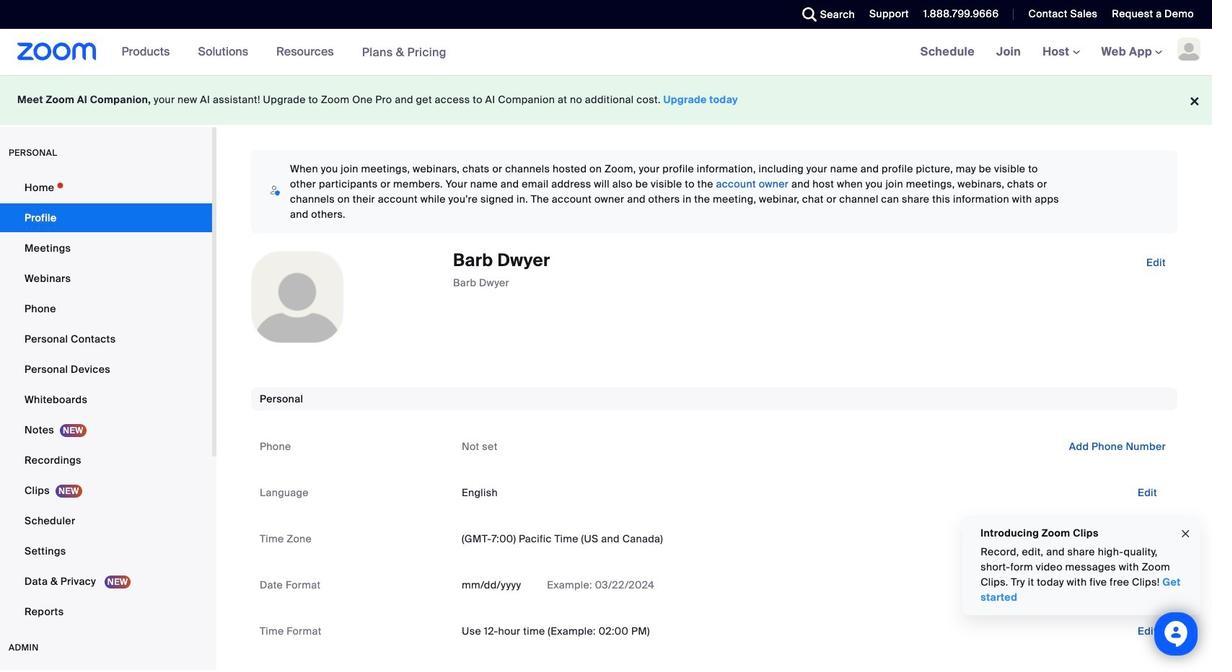 Task type: vqa. For each thing, say whether or not it's contained in the screenshot.
'Close' icon
yes



Task type: describe. For each thing, give the bounding box(es) containing it.
close image
[[1180, 526, 1192, 542]]

product information navigation
[[111, 29, 458, 76]]

meetings navigation
[[910, 29, 1213, 76]]

edit user photo image
[[286, 291, 309, 304]]



Task type: locate. For each thing, give the bounding box(es) containing it.
profile picture image
[[1178, 38, 1201, 61]]

banner
[[0, 29, 1213, 76]]

footer
[[0, 75, 1213, 125]]

zoom logo image
[[17, 43, 96, 61]]

user photo image
[[252, 252, 343, 343]]

personal menu menu
[[0, 173, 212, 628]]



